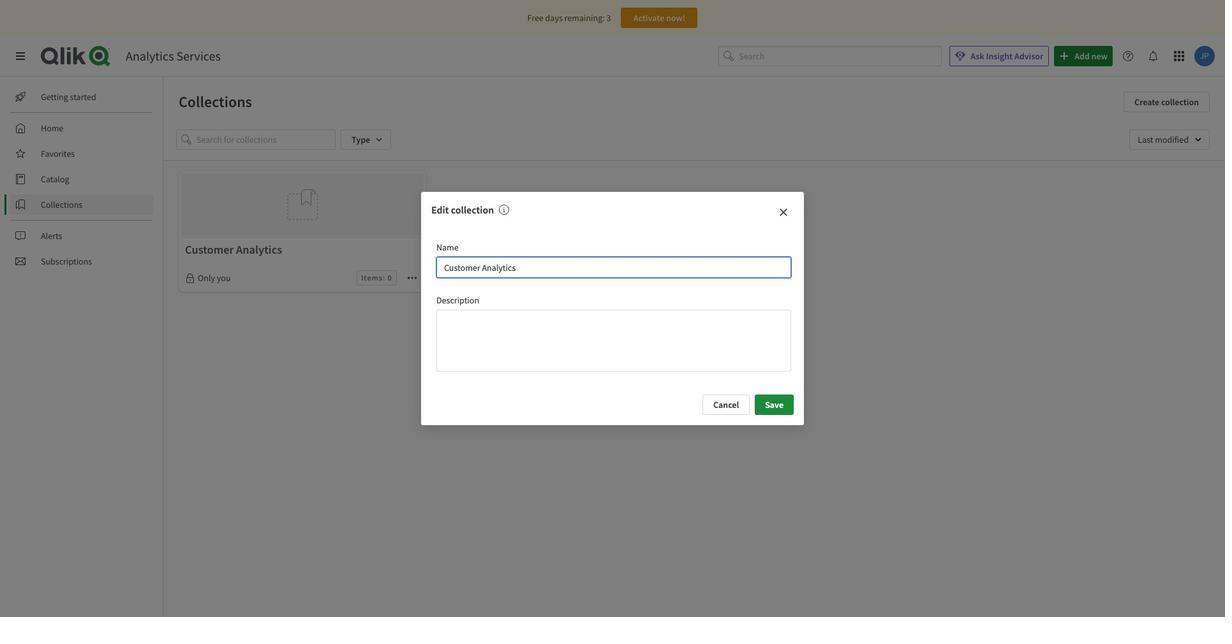 Task type: describe. For each thing, give the bounding box(es) containing it.
catalog
[[41, 174, 69, 185]]

1 horizontal spatial collections
[[179, 92, 252, 112]]

alerts
[[41, 230, 62, 242]]

insight
[[987, 50, 1013, 62]]

free
[[528, 12, 544, 24]]

create
[[1135, 96, 1160, 108]]

favorites
[[41, 148, 75, 160]]

Description text field
[[437, 310, 792, 372]]

0
[[388, 273, 392, 283]]

ask
[[971, 50, 985, 62]]

started
[[70, 91, 96, 103]]

filters region
[[163, 119, 1226, 160]]

items:
[[361, 273, 386, 283]]

close image
[[779, 208, 789, 218]]

3
[[607, 12, 611, 24]]

collections link
[[10, 195, 153, 215]]

activate
[[634, 12, 665, 24]]

analytics services element
[[126, 48, 221, 64]]

customer analytics
[[185, 243, 282, 257]]

collection for edit collection
[[451, 204, 494, 217]]

searchbar element
[[719, 46, 942, 67]]

services
[[177, 48, 221, 64]]

save button
[[755, 395, 794, 415]]

getting
[[41, 91, 68, 103]]

remaining:
[[565, 12, 605, 24]]

alerts link
[[10, 226, 153, 246]]

activate now!
[[634, 12, 686, 24]]

activate now! link
[[621, 8, 698, 28]]

cancel
[[714, 399, 739, 411]]

advisor
[[1015, 50, 1044, 62]]

Search text field
[[739, 46, 942, 67]]

ask insight advisor
[[971, 50, 1044, 62]]

close sidebar menu image
[[15, 51, 26, 61]]



Task type: locate. For each thing, give the bounding box(es) containing it.
you
[[217, 273, 231, 284]]

1 horizontal spatial analytics
[[236, 243, 282, 257]]

customer
[[185, 243, 234, 257]]

1 horizontal spatial collection
[[1162, 96, 1200, 108]]

collection right create on the top right
[[1162, 96, 1200, 108]]

create collection
[[1135, 96, 1200, 108]]

1 vertical spatial collections
[[41, 199, 82, 211]]

ask insight advisor button
[[950, 46, 1050, 66]]

Search for collections text field
[[197, 130, 336, 150]]

days
[[546, 12, 563, 24]]

save
[[766, 399, 784, 411]]

only you
[[198, 273, 231, 284]]

favorites link
[[10, 144, 153, 164]]

cancel button
[[703, 395, 750, 415]]

0 vertical spatial collections
[[179, 92, 252, 112]]

catalog link
[[10, 169, 153, 190]]

edit
[[432, 204, 449, 217]]

name
[[437, 242, 459, 254]]

getting started link
[[10, 87, 153, 107]]

home link
[[10, 118, 153, 139]]

only
[[198, 273, 215, 284]]

free days remaining: 3
[[528, 12, 611, 24]]

last modified image
[[1130, 130, 1210, 150]]

0 vertical spatial collection
[[1162, 96, 1200, 108]]

navigation pane element
[[0, 82, 163, 277]]

0 vertical spatial analytics
[[126, 48, 174, 64]]

items: 0
[[361, 273, 392, 283]]

create collection button
[[1124, 92, 1210, 112]]

analytics right customer on the left top of the page
[[236, 243, 282, 257]]

description
[[437, 295, 479, 306]]

collections down catalog on the top left of the page
[[41, 199, 82, 211]]

edit collection dialog
[[421, 192, 804, 426]]

collections
[[179, 92, 252, 112], [41, 199, 82, 211]]

collection inside dialog
[[451, 204, 494, 217]]

subscriptions
[[41, 256, 92, 267]]

collection
[[1162, 96, 1200, 108], [451, 204, 494, 217]]

collection for create collection
[[1162, 96, 1200, 108]]

collection right edit
[[451, 204, 494, 217]]

getting started
[[41, 91, 96, 103]]

home
[[41, 123, 63, 134]]

0 horizontal spatial collections
[[41, 199, 82, 211]]

Name text field
[[437, 258, 792, 278]]

1 vertical spatial collection
[[451, 204, 494, 217]]

analytics
[[126, 48, 174, 64], [236, 243, 282, 257]]

collection inside button
[[1162, 96, 1200, 108]]

0 horizontal spatial analytics
[[126, 48, 174, 64]]

analytics left services
[[126, 48, 174, 64]]

now!
[[666, 12, 686, 24]]

edit collection
[[432, 204, 494, 217]]

1 vertical spatial analytics
[[236, 243, 282, 257]]

analytics services
[[126, 48, 221, 64]]

collections inside navigation pane element
[[41, 199, 82, 211]]

subscriptions link
[[10, 252, 153, 272]]

collections down services
[[179, 92, 252, 112]]

0 horizontal spatial collection
[[451, 204, 494, 217]]



Task type: vqa. For each thing, say whether or not it's contained in the screenshot.
the Ask
yes



